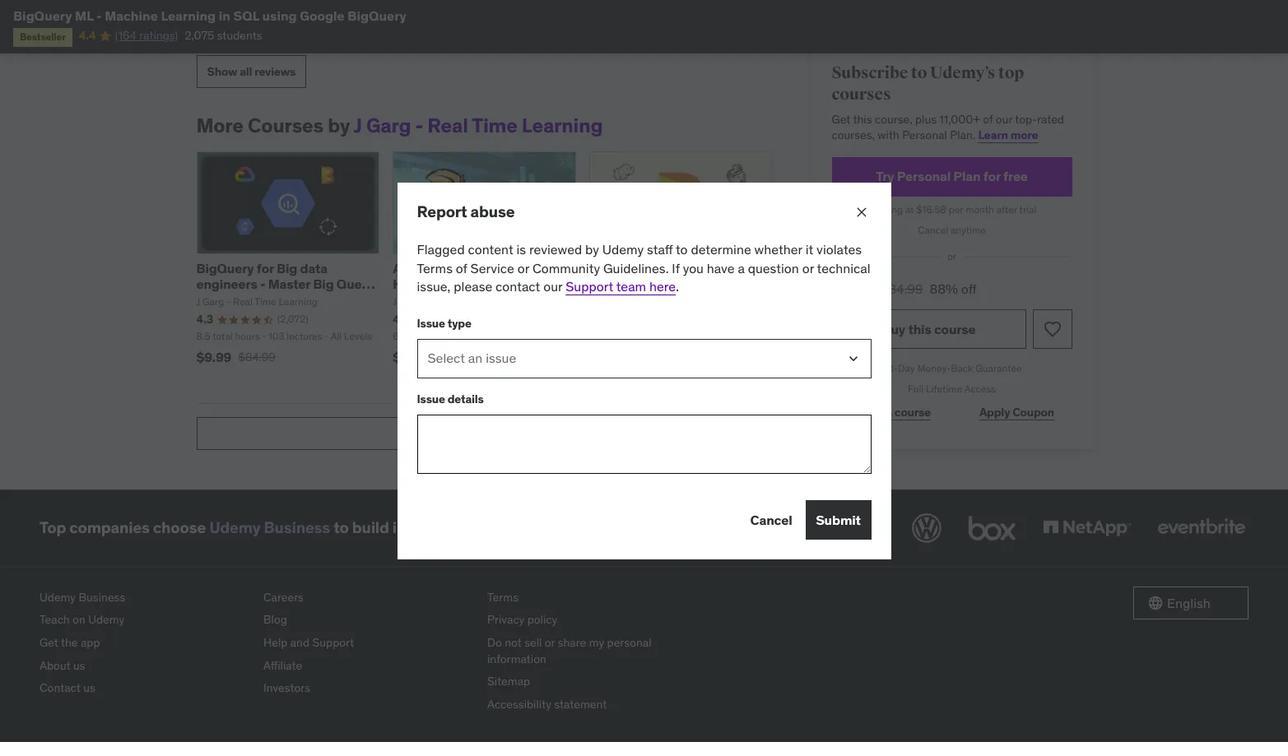 Task type: vqa. For each thing, say whether or not it's contained in the screenshot.
55 lectures in the left of the page
yes



Task type: locate. For each thing, give the bounding box(es) containing it.
bigquery for bigquery for big data engineers - master big query internals
[[196, 260, 254, 276]]

(164
[[115, 28, 136, 43]]

0 horizontal spatial bigquery
[[13, 7, 72, 24]]

hours left "62"
[[628, 330, 652, 342]]

hours
[[235, 330, 260, 342], [423, 330, 448, 342], [628, 330, 652, 342]]

1 horizontal spatial $9.99
[[393, 349, 428, 365]]

0 vertical spatial personal
[[902, 128, 947, 142]]

1 | from the left
[[474, 260, 478, 276]]

1 vertical spatial for
[[257, 260, 274, 276]]

2 lectures from the left
[[470, 330, 506, 342]]

all right the 103 lectures
[[331, 330, 342, 342]]

2 vertical spatial this
[[872, 405, 892, 420]]

$84.99 up buy on the top right
[[880, 280, 923, 297]]

a inside apache beam | a hands-on course to build big data pipelines
[[683, 260, 691, 276]]

0 horizontal spatial |
[[474, 260, 478, 276]]

to inside apache beam | a hands-on course to build big data pipelines
[[633, 276, 646, 292]]

| inside apache beam | a hands-on course to build big data pipelines
[[676, 260, 680, 276]]

hands- inside apache flink | a real time & hands-on course on flink j garg - real time learning
[[393, 276, 437, 292]]

starting
[[867, 203, 903, 215]]

data inside 'bigquery for big data engineers - master big query internals'
[[300, 260, 328, 276]]

4.3 up 8.5
[[196, 312, 213, 327]]

0 horizontal spatial support
[[312, 635, 354, 650]]

4.3 for apache flink | a real time & hands-on course on flink
[[393, 312, 410, 327]]

this right buy on the top right
[[908, 321, 931, 337]]

1 vertical spatial our
[[543, 278, 562, 295]]

tab list
[[812, 2, 959, 43]]

30-
[[882, 362, 898, 375]]

udemy business link up get the app link
[[40, 587, 250, 609]]

all levels for bigquery for big data engineers - master big query internals
[[331, 330, 372, 342]]

teach
[[40, 613, 70, 627]]

issue details
[[417, 392, 484, 407]]

issue,
[[417, 278, 451, 295]]

all levels down contact
[[514, 330, 556, 342]]

by right courses
[[328, 113, 350, 138]]

here
[[649, 278, 676, 295]]

apply coupon button
[[962, 396, 1072, 429]]

apply coupon
[[979, 405, 1054, 420]]

1 vertical spatial this
[[908, 321, 931, 337]]

sitemap link
[[487, 671, 698, 694]]

back
[[951, 362, 973, 375]]

2 horizontal spatial total
[[605, 330, 625, 342]]

a
[[738, 260, 745, 276]]

2 horizontal spatial all
[[719, 330, 730, 342]]

1 horizontal spatial |
[[676, 260, 680, 276]]

top
[[998, 63, 1024, 83]]

mark review by paul o. as helpful image
[[242, 13, 259, 30]]

sitemap
[[487, 674, 530, 689]]

0 vertical spatial our
[[996, 112, 1012, 126]]

us right contact
[[83, 681, 95, 696]]

all right 55 lectures
[[514, 330, 526, 342]]

3 all levels from the left
[[719, 330, 760, 342]]

terms inside flagged content is reviewed by udemy staff to determine whether it violates terms of service or community guidelines. if you have a question or technical issue, please contact our
[[417, 260, 453, 276]]

apache up issue,
[[393, 260, 439, 276]]

total right 6
[[401, 330, 421, 342]]

apache inside apache beam | a hands-on course to build big data pipelines
[[589, 260, 635, 276]]

hours for bigquery for big data engineers - master big query internals
[[235, 330, 260, 342]]

courses
[[248, 113, 323, 138]]

get left the the
[[40, 635, 58, 650]]

hands- inside apache beam | a hands-on course to build big data pipelines
[[694, 260, 738, 276]]

or down anytime
[[947, 250, 956, 263]]

1 horizontal spatial lectures
[[470, 330, 506, 342]]

1 horizontal spatial flink
[[520, 276, 550, 292]]

on inside apache flink | a real time & hands-on course on flink j garg - real time learning
[[502, 276, 517, 292]]

issue left type
[[417, 316, 445, 331]]

1 horizontal spatial apache
[[589, 260, 635, 276]]

in-
[[392, 518, 412, 538]]

j down support team here link
[[589, 296, 593, 308]]

2 horizontal spatial hours
[[628, 330, 652, 342]]

udemy inside flagged content is reviewed by udemy staff to determine whether it violates terms of service or community guidelines. if you have a question or technical issue, please contact our
[[602, 241, 644, 258]]

1 horizontal spatial business
[[264, 518, 330, 538]]

all levels for apache flink | a real time & hands-on course on flink
[[514, 330, 556, 342]]

our up learn more link
[[996, 112, 1012, 126]]

or down it
[[802, 260, 814, 276]]

0 vertical spatial udemy business link
[[209, 518, 330, 538]]

udemy business link up careers
[[209, 518, 330, 538]]

policy
[[527, 613, 557, 627]]

bigquery inside 'bigquery for big data engineers - master big query internals'
[[196, 260, 254, 276]]

beam
[[638, 260, 673, 276]]

| inside apache flink | a real time & hands-on course on flink j garg - real time learning
[[474, 260, 478, 276]]

1 j garg - real time learning from the left
[[196, 296, 317, 308]]

this right gift
[[872, 405, 892, 420]]

this inside the get this course, plus 11,000+ of our top-rated courses, with personal plan.
[[853, 112, 872, 126]]

more
[[196, 113, 244, 138]]

contact us link
[[40, 677, 250, 700]]

(2,072)
[[277, 313, 308, 325]]

2 $9.99 from the left
[[393, 349, 428, 365]]

cancel left "submit"
[[750, 512, 792, 528]]

cancel button
[[750, 501, 792, 540]]

apache flink | a real time & hands-on course on flink j garg - real time learning
[[393, 260, 562, 308]]

on
[[738, 260, 756, 276], [437, 276, 455, 292]]

box image
[[965, 510, 1020, 546]]

0 vertical spatial cancel
[[918, 223, 948, 236]]

1 all from the left
[[331, 330, 342, 342]]

bigquery
[[13, 7, 72, 24], [348, 7, 406, 24], [196, 260, 254, 276]]

apache flink | a real time & hands-on course on flink link
[[393, 260, 562, 292]]

whether
[[754, 241, 802, 258]]

top companies choose udemy business to build in-demand career skills.
[[40, 518, 567, 538]]

of up please
[[456, 260, 467, 276]]

all right the "62 lectures"
[[719, 330, 730, 342]]

3 lectures from the left
[[675, 330, 711, 342]]

2 all levels from the left
[[514, 330, 556, 342]]

on right have
[[738, 260, 756, 276]]

this for gift
[[872, 405, 892, 420]]

accessibility statement link
[[487, 694, 698, 716]]

0 horizontal spatial big
[[277, 260, 297, 276]]

flagged
[[417, 241, 465, 258]]

bigquery up internals
[[196, 260, 254, 276]]

terms up issue,
[[417, 260, 453, 276]]

j garg - real time learning for master
[[196, 296, 317, 308]]

1 levels from the left
[[344, 330, 372, 342]]

0 vertical spatial for
[[983, 168, 1001, 184]]

4.4
[[79, 28, 96, 43]]

wishlist image
[[1042, 319, 1062, 339]]

personal down 'plus'
[[902, 128, 947, 142]]

get up courses,
[[832, 112, 850, 126]]

0 horizontal spatial of
[[456, 260, 467, 276]]

total for bigquery for big data engineers - master big query internals
[[213, 330, 233, 342]]

terms link
[[487, 587, 698, 609]]

0 vertical spatial by
[[328, 113, 350, 138]]

all levels right the "62 lectures"
[[719, 330, 760, 342]]

to inside subscribe to udemy's top courses
[[911, 63, 927, 83]]

data left the a
[[706, 276, 734, 292]]

1 issue from the top
[[417, 316, 445, 331]]

0 vertical spatial get
[[832, 112, 850, 126]]

0 horizontal spatial $9.99
[[196, 349, 231, 365]]

1 horizontal spatial support
[[566, 278, 613, 295]]

1 horizontal spatial $84.99
[[880, 280, 923, 297]]

0 horizontal spatial total
[[213, 330, 233, 342]]

1 vertical spatial $84.99
[[238, 350, 276, 364]]

0 horizontal spatial all levels
[[331, 330, 372, 342]]

1 a from the left
[[481, 260, 489, 276]]

j
[[354, 113, 362, 138], [196, 296, 200, 308], [393, 296, 397, 308], [589, 296, 593, 308]]

0 vertical spatial on
[[502, 276, 517, 292]]

0 vertical spatial this
[[853, 112, 872, 126]]

learn more
[[978, 128, 1038, 142]]

course inside apache beam | a hands-on course to build big data pipelines
[[589, 276, 631, 292]]

companies
[[69, 518, 150, 538]]

levels for bigquery for big data engineers - master big query internals
[[344, 330, 372, 342]]

103
[[268, 330, 284, 342]]

$84.99 down 103
[[238, 350, 276, 364]]

on down 'flagged'
[[437, 276, 455, 292]]

0 horizontal spatial $84.99
[[238, 350, 276, 364]]

0 horizontal spatial a
[[481, 260, 489, 276]]

1 $9.99 from the left
[[196, 349, 231, 365]]

business up 'app'
[[79, 590, 125, 605]]

1 horizontal spatial data
[[706, 276, 734, 292]]

off
[[961, 280, 977, 297]]

j garg - real time learning for course
[[589, 296, 710, 308]]

3 levels from the left
[[732, 330, 760, 342]]

0 horizontal spatial build
[[352, 518, 389, 538]]

data left query
[[300, 260, 328, 276]]

big up "(2,072)"
[[277, 260, 297, 276]]

using
[[262, 7, 297, 24]]

this inside "button"
[[908, 321, 931, 337]]

j down engineers
[[196, 296, 200, 308]]

hours up $9.99 $74.99
[[423, 330, 448, 342]]

all levels left 6
[[331, 330, 372, 342]]

1 vertical spatial terms
[[487, 590, 519, 605]]

2 levels from the left
[[528, 330, 556, 342]]

information
[[487, 651, 546, 666]]

1 horizontal spatial bigquery
[[196, 260, 254, 276]]

0 horizontal spatial our
[[543, 278, 562, 295]]

of up "learn"
[[983, 112, 993, 126]]

sell
[[524, 635, 542, 650]]

1 vertical spatial support
[[312, 635, 354, 650]]

blog link
[[263, 609, 474, 632]]

by up community
[[585, 241, 599, 258]]

total for apache flink | a real time & hands-on course on flink
[[401, 330, 421, 342]]

8.5 total hours
[[196, 330, 260, 342]]

you
[[683, 260, 704, 276]]

course inside "button"
[[934, 321, 976, 337]]

1 horizontal spatial levels
[[528, 330, 556, 342]]

1 lectures from the left
[[287, 330, 322, 342]]

hands- down determine
[[694, 260, 738, 276]]

apache up support team here link
[[589, 260, 635, 276]]

us right about
[[73, 658, 85, 673]]

levels left 6
[[344, 330, 372, 342]]

personal inside the get this course, plus 11,000+ of our top-rated courses, with personal plan.
[[902, 128, 947, 142]]

big right .
[[683, 276, 704, 292]]

or down is
[[517, 260, 529, 276]]

1 horizontal spatial all
[[514, 330, 526, 342]]

2 horizontal spatial all levels
[[719, 330, 760, 342]]

big left query
[[313, 276, 334, 292]]

issue
[[417, 316, 445, 331], [417, 392, 445, 407]]

eventbrite image
[[1154, 510, 1249, 546]]

1 vertical spatial business
[[79, 590, 125, 605]]

$9.99 down 8.5
[[196, 349, 231, 365]]

learning
[[161, 7, 216, 24], [522, 113, 603, 138], [279, 296, 317, 308], [475, 296, 514, 308], [671, 296, 710, 308]]

a down "content"
[[481, 260, 489, 276]]

or
[[947, 250, 956, 263], [517, 260, 529, 276], [802, 260, 814, 276], [545, 635, 555, 650]]

0 horizontal spatial business
[[79, 590, 125, 605]]

0 vertical spatial build
[[649, 276, 680, 292]]

Issue details text field
[[417, 414, 871, 474]]

0 horizontal spatial data
[[300, 260, 328, 276]]

30-day money-back guarantee full lifetime access
[[882, 362, 1022, 395]]

on down is
[[502, 276, 517, 292]]

1 horizontal spatial hours
[[423, 330, 448, 342]]

to
[[911, 63, 927, 83], [676, 241, 688, 258], [633, 276, 646, 292], [333, 518, 349, 538]]

2 hours from the left
[[423, 330, 448, 342]]

55 lectures
[[457, 330, 506, 342]]

business
[[264, 518, 330, 538], [79, 590, 125, 605]]

1 horizontal spatial by
[[585, 241, 599, 258]]

2 | from the left
[[676, 260, 680, 276]]

j up 6
[[393, 296, 397, 308]]

0 horizontal spatial levels
[[344, 330, 372, 342]]

engineers
[[196, 276, 257, 292]]

bigquery right google at the left top
[[348, 7, 406, 24]]

0 horizontal spatial apache
[[393, 260, 439, 276]]

1 vertical spatial issue
[[417, 392, 445, 407]]

1 horizontal spatial cancel
[[918, 223, 948, 236]]

udemy up guidelines.
[[602, 241, 644, 258]]

0 horizontal spatial j garg - real time learning
[[196, 296, 317, 308]]

1 horizontal spatial on
[[738, 260, 756, 276]]

submit
[[816, 512, 861, 528]]

$74.99
[[434, 350, 471, 364]]

support down community
[[566, 278, 613, 295]]

1 vertical spatial build
[[352, 518, 389, 538]]

app
[[81, 635, 100, 650]]

0 horizontal spatial all
[[331, 330, 342, 342]]

1 horizontal spatial build
[[649, 276, 680, 292]]

flink down 'flagged'
[[442, 260, 472, 276]]

affiliate link
[[263, 655, 474, 677]]

1 vertical spatial get
[[40, 635, 58, 650]]

| up please
[[474, 260, 478, 276]]

1 horizontal spatial for
[[983, 168, 1001, 184]]

4.3 up 6
[[393, 312, 410, 327]]

1 vertical spatial personal
[[897, 168, 951, 184]]

a for real
[[481, 260, 489, 276]]

a inside apache flink | a real time & hands-on course on flink j garg - real time learning
[[481, 260, 489, 276]]

big inside apache beam | a hands-on course to build big data pipelines
[[683, 276, 704, 292]]

coupon
[[1012, 405, 1054, 420]]

1 horizontal spatial hands-
[[694, 260, 738, 276]]

hours for apache flink | a real time & hands-on course on flink
[[423, 330, 448, 342]]

a for hands-
[[683, 260, 691, 276]]

personal up $16.58
[[897, 168, 951, 184]]

1 vertical spatial of
[[456, 260, 467, 276]]

2072 reviews element
[[277, 313, 308, 327]]

0 horizontal spatial by
[[328, 113, 350, 138]]

learning inside apache flink | a real time & hands-on course on flink j garg - real time learning
[[475, 296, 514, 308]]

1 horizontal spatial of
[[983, 112, 993, 126]]

of inside flagged content is reviewed by udemy staff to determine whether it violates terms of service or community guidelines. if you have a question or technical issue, please contact our
[[456, 260, 467, 276]]

hands- down 'flagged'
[[393, 276, 437, 292]]

do not sell or share my personal information button
[[487, 632, 698, 671]]

bigquery ml - machine learning in sql using google bigquery
[[13, 7, 406, 24]]

cancel down $16.58
[[918, 223, 948, 236]]

our down &
[[543, 278, 562, 295]]

apache
[[393, 260, 439, 276], [589, 260, 635, 276]]

careers
[[263, 590, 304, 605]]

or right sell at the left of the page
[[545, 635, 555, 650]]

terms up privacy
[[487, 590, 519, 605]]

$9.99 $84.99
[[196, 349, 276, 365]]

flink left &
[[520, 276, 550, 292]]

lectures down the (1,758)
[[470, 330, 506, 342]]

2 horizontal spatial big
[[683, 276, 704, 292]]

apache inside apache flink | a real time & hands-on course on flink j garg - real time learning
[[393, 260, 439, 276]]

issue for issue details
[[417, 392, 445, 407]]

to inside flagged content is reviewed by udemy staff to determine whether it violates terms of service or community guidelines. if you have a question or technical issue, please contact our
[[676, 241, 688, 258]]

do
[[487, 635, 502, 650]]

levels
[[344, 330, 372, 342], [528, 330, 556, 342], [732, 330, 760, 342]]

guarantee
[[976, 362, 1022, 375]]

1 horizontal spatial a
[[683, 260, 691, 276]]

1 vertical spatial on
[[73, 613, 85, 627]]

0 vertical spatial issue
[[417, 316, 445, 331]]

0 vertical spatial terms
[[417, 260, 453, 276]]

2 horizontal spatial lectures
[[675, 330, 711, 342]]

$16.58
[[916, 203, 946, 215]]

j garg - real time learning down the here at the right top
[[589, 296, 710, 308]]

terms inside terms privacy policy do not sell or share my personal information sitemap accessibility statement
[[487, 590, 519, 605]]

j garg - real time learning down engineers
[[196, 296, 317, 308]]

0 horizontal spatial on
[[437, 276, 455, 292]]

2 issue from the top
[[417, 392, 445, 407]]

levels right the "62 lectures"
[[732, 330, 760, 342]]

1 horizontal spatial our
[[996, 112, 1012, 126]]

get the app link
[[40, 632, 250, 655]]

business inside udemy business teach on udemy get the app about us contact us
[[79, 590, 125, 605]]

$9.99 down 6 total hours
[[393, 349, 428, 365]]

1 horizontal spatial total
[[401, 330, 421, 342]]

flink
[[442, 260, 472, 276], [520, 276, 550, 292]]

show
[[207, 64, 237, 79]]

2 4.3 from the left
[[393, 312, 410, 327]]

2 j garg - real time learning from the left
[[589, 296, 710, 308]]

career
[[476, 518, 522, 538]]

for
[[983, 168, 1001, 184], [257, 260, 274, 276]]

1 horizontal spatial terms
[[487, 590, 519, 605]]

course
[[458, 276, 499, 292], [589, 276, 631, 292], [934, 321, 976, 337], [895, 405, 931, 420]]

query
[[336, 276, 373, 292]]

accessibility
[[487, 697, 551, 712]]

0 horizontal spatial get
[[40, 635, 58, 650]]

2,075 students
[[185, 28, 262, 43]]

0 vertical spatial support
[[566, 278, 613, 295]]

0 horizontal spatial on
[[73, 613, 85, 627]]

0 horizontal spatial cancel
[[750, 512, 792, 528]]

0 horizontal spatial hours
[[235, 330, 260, 342]]

0 horizontal spatial 4.3
[[196, 312, 213, 327]]

0 horizontal spatial for
[[257, 260, 274, 276]]

| left you
[[676, 260, 680, 276]]

1 4.3 from the left
[[196, 312, 213, 327]]

0 horizontal spatial hands-
[[393, 276, 437, 292]]

by inside flagged content is reviewed by udemy staff to determine whether it violates terms of service or community guidelines. if you have a question or technical issue, please contact our
[[585, 241, 599, 258]]

2 apache from the left
[[589, 260, 635, 276]]

total right 8.5
[[213, 330, 233, 342]]

1 apache from the left
[[393, 260, 439, 276]]

1 horizontal spatial on
[[502, 276, 517, 292]]

1 horizontal spatial big
[[313, 276, 334, 292]]

a right if
[[683, 260, 691, 276]]

issue left the details
[[417, 392, 445, 407]]

2 a from the left
[[683, 260, 691, 276]]

1 vertical spatial by
[[585, 241, 599, 258]]

lectures down 2072 reviews element
[[287, 330, 322, 342]]

2 all from the left
[[514, 330, 526, 342]]

1 hours from the left
[[235, 330, 260, 342]]

business up careers
[[264, 518, 330, 538]]

1 total from the left
[[213, 330, 233, 342]]

0 vertical spatial of
[[983, 112, 993, 126]]

on right teach
[[73, 613, 85, 627]]

this up courses,
[[853, 112, 872, 126]]

62 lectures
[[661, 330, 711, 342]]

lectures right "62"
[[675, 330, 711, 342]]

total right 5.5
[[605, 330, 625, 342]]

lectures for bigquery for big data engineers - master big query internals
[[287, 330, 322, 342]]

1 horizontal spatial 4.3
[[393, 312, 410, 327]]

levels left 5.5
[[528, 330, 556, 342]]

bigquery up bestseller at top left
[[13, 7, 72, 24]]

privacy policy link
[[487, 609, 698, 632]]

not
[[505, 635, 522, 650]]

hours up $9.99 $84.99
[[235, 330, 260, 342]]

support right and
[[312, 635, 354, 650]]

more courses by j garg - real time learning
[[196, 113, 603, 138]]

staff
[[647, 241, 673, 258]]

udemy up 'app'
[[88, 613, 125, 627]]

1 horizontal spatial all levels
[[514, 330, 556, 342]]

$9.99 $74.99
[[393, 349, 471, 365]]

this for get
[[853, 112, 872, 126]]

1 all levels from the left
[[331, 330, 372, 342]]

of inside the get this course, plus 11,000+ of our top-rated courses, with personal plan.
[[983, 112, 993, 126]]

0 horizontal spatial terms
[[417, 260, 453, 276]]

day
[[898, 362, 915, 375]]

2 horizontal spatial levels
[[732, 330, 760, 342]]

bigquery for bigquery ml - machine learning in sql using google bigquery
[[13, 7, 72, 24]]

reviews
[[254, 64, 296, 79]]

data
[[300, 260, 328, 276], [706, 276, 734, 292]]

1 vertical spatial cancel
[[750, 512, 792, 528]]

2 total from the left
[[401, 330, 421, 342]]



Task type: describe. For each thing, give the bounding box(es) containing it.
this for buy
[[908, 321, 931, 337]]

more
[[1010, 128, 1038, 142]]

try
[[876, 168, 894, 184]]

5.5
[[589, 330, 603, 342]]

on inside apache beam | a hands-on course to build big data pipelines
[[738, 260, 756, 276]]

gift this course link
[[832, 396, 948, 429]]

terms privacy policy do not sell or share my personal information sitemap accessibility statement
[[487, 590, 651, 712]]

$9.99 for apache flink | a real time & hands-on course on flink
[[393, 349, 428, 365]]

3 hours from the left
[[628, 330, 652, 342]]

it
[[805, 241, 813, 258]]

course inside apache flink | a real time & hands-on course on flink j garg - real time learning
[[458, 276, 499, 292]]

3 all from the left
[[719, 330, 730, 342]]

course,
[[875, 112, 912, 126]]

$84.99 88% off
[[880, 280, 977, 297]]

money-
[[917, 362, 951, 375]]

j garg - real time learning link
[[354, 113, 603, 138]]

nasdaq image
[[794, 510, 889, 546]]

all for bigquery for big data engineers - master big query internals
[[331, 330, 342, 342]]

sql
[[233, 7, 259, 24]]

apply
[[979, 405, 1010, 420]]

apache beam | a hands-on course to build big data pipelines link
[[589, 260, 756, 308]]

&
[[554, 260, 562, 276]]

contact
[[496, 278, 540, 295]]

for inside 'bigquery for big data engineers - master big query internals'
[[257, 260, 274, 276]]

our inside the get this course, plus 11,000+ of our top-rated courses, with personal plan.
[[996, 112, 1012, 126]]

lectures for apache flink | a real time & hands-on course on flink
[[470, 330, 506, 342]]

subscribe
[[832, 63, 908, 83]]

starting at $16.58 per month after trial cancel anytime
[[867, 203, 1036, 236]]

cancel inside report abuse dialog
[[750, 512, 792, 528]]

plan.
[[950, 128, 975, 142]]

service
[[470, 260, 514, 276]]

6
[[393, 330, 399, 342]]

or inside terms privacy policy do not sell or share my personal information sitemap accessibility statement
[[545, 635, 555, 650]]

free
[[1003, 168, 1028, 184]]

determine
[[691, 241, 751, 258]]

teach on udemy link
[[40, 609, 250, 632]]

2,075
[[185, 28, 214, 43]]

team
[[616, 278, 646, 295]]

- inside apache flink | a real time & hands-on course on flink j garg - real time learning
[[423, 296, 427, 308]]

learn
[[978, 128, 1008, 142]]

full
[[908, 383, 924, 395]]

on inside udemy business teach on udemy get the app about us contact us
[[73, 613, 85, 627]]

plus
[[915, 112, 937, 126]]

affiliate
[[263, 658, 302, 673]]

j right courses
[[354, 113, 362, 138]]

machine
[[105, 7, 158, 24]]

ml
[[75, 7, 93, 24]]

courses,
[[832, 128, 875, 142]]

4.3 for bigquery for big data engineers - master big query internals
[[196, 312, 213, 327]]

0 vertical spatial us
[[73, 658, 85, 673]]

mark review by paul o. as unhelpful image
[[273, 13, 290, 30]]

internals
[[196, 292, 250, 308]]

(164 ratings)
[[115, 28, 178, 43]]

violates
[[817, 241, 862, 258]]

careers link
[[263, 587, 474, 609]]

statement
[[554, 697, 607, 712]]

about
[[40, 658, 71, 673]]

cancel inside starting at $16.58 per month after trial cancel anytime
[[918, 223, 948, 236]]

lifetime
[[926, 383, 962, 395]]

| for beam
[[676, 260, 680, 276]]

help and support link
[[263, 632, 474, 655]]

plan
[[953, 168, 981, 184]]

103 lectures
[[268, 330, 322, 342]]

garg inside apache flink | a real time & hands-on course on flink j garg - real time learning
[[399, 296, 420, 308]]

0 vertical spatial $84.99
[[880, 280, 923, 297]]

udemy up teach
[[40, 590, 76, 605]]

data inside apache beam | a hands-on course to build big data pipelines
[[706, 276, 734, 292]]

small image
[[1147, 595, 1164, 611]]

$84.99 inside $9.99 $84.99
[[238, 350, 276, 364]]

6 total hours
[[393, 330, 448, 342]]

investors link
[[263, 677, 474, 700]]

volkswagen image
[[909, 510, 945, 546]]

personal
[[607, 635, 651, 650]]

submit button
[[805, 501, 871, 540]]

get inside the get this course, plus 11,000+ of our top-rated courses, with personal plan.
[[832, 112, 850, 126]]

show all reviews button
[[196, 55, 306, 88]]

subscribe to udemy's top courses
[[832, 63, 1024, 104]]

apache for to
[[589, 260, 635, 276]]

bestseller
[[20, 31, 66, 43]]

5.5 total hours
[[589, 330, 652, 342]]

2 horizontal spatial bigquery
[[348, 7, 406, 24]]

0 horizontal spatial flink
[[442, 260, 472, 276]]

1 vertical spatial us
[[83, 681, 95, 696]]

get this course, plus 11,000+ of our top-rated courses, with personal plan.
[[832, 112, 1064, 142]]

3 total from the left
[[605, 330, 625, 342]]

abuse
[[470, 201, 515, 221]]

buy
[[882, 321, 905, 337]]

88%
[[930, 280, 958, 297]]

support inside report abuse dialog
[[566, 278, 613, 295]]

my
[[589, 635, 604, 650]]

- inside 'bigquery for big data engineers - master big query internals'
[[260, 276, 265, 292]]

english
[[1167, 595, 1211, 611]]

udemy business teach on udemy get the app about us contact us
[[40, 590, 125, 696]]

help
[[263, 635, 288, 650]]

get inside udemy business teach on udemy get the app about us contact us
[[40, 635, 58, 650]]

levels for apache flink | a real time & hands-on course on flink
[[528, 330, 556, 342]]

11,000+
[[939, 112, 980, 126]]

anytime
[[951, 223, 986, 236]]

build inside apache beam | a hands-on course to build big data pipelines
[[649, 276, 680, 292]]

careers blog help and support affiliate investors
[[263, 590, 354, 696]]

question
[[748, 260, 799, 276]]

issue for issue type
[[417, 316, 445, 331]]

show all reviews
[[207, 64, 296, 79]]

ratings)
[[139, 28, 178, 43]]

and
[[290, 635, 310, 650]]

0 vertical spatial business
[[264, 518, 330, 538]]

apache for hands-
[[393, 260, 439, 276]]

report abuse dialog
[[397, 182, 891, 560]]

on inside apache flink | a real time & hands-on course on flink j garg - real time learning
[[437, 276, 455, 292]]

google
[[300, 7, 345, 24]]

top-
[[1015, 112, 1037, 126]]

| for flink
[[474, 260, 478, 276]]

english button
[[1133, 587, 1249, 620]]

all for apache flink | a real time & hands-on course on flink
[[514, 330, 526, 342]]

$9.99 for bigquery for big data engineers - master big query internals
[[196, 349, 231, 365]]

have
[[707, 260, 735, 276]]

buy this course
[[882, 321, 976, 337]]

1 vertical spatial udemy business link
[[40, 587, 250, 609]]

investors
[[263, 681, 310, 696]]

netapp image
[[1039, 510, 1134, 546]]

close modal image
[[853, 204, 870, 220]]

all
[[240, 64, 252, 79]]

the
[[61, 635, 78, 650]]

55
[[457, 330, 468, 342]]

is
[[516, 241, 526, 258]]

please
[[454, 278, 492, 295]]

apache beam | a hands-on course to build big data pipelines
[[589, 260, 756, 308]]

udemy right choose
[[209, 518, 260, 538]]

our inside flagged content is reviewed by udemy staff to determine whether it violates terms of service or community guidelines. if you have a question or technical issue, please contact our
[[543, 278, 562, 295]]

support team here link
[[566, 278, 676, 295]]

j inside apache flink | a real time & hands-on course on flink j garg - real time learning
[[393, 296, 397, 308]]

support inside 'careers blog help and support affiliate investors'
[[312, 635, 354, 650]]



